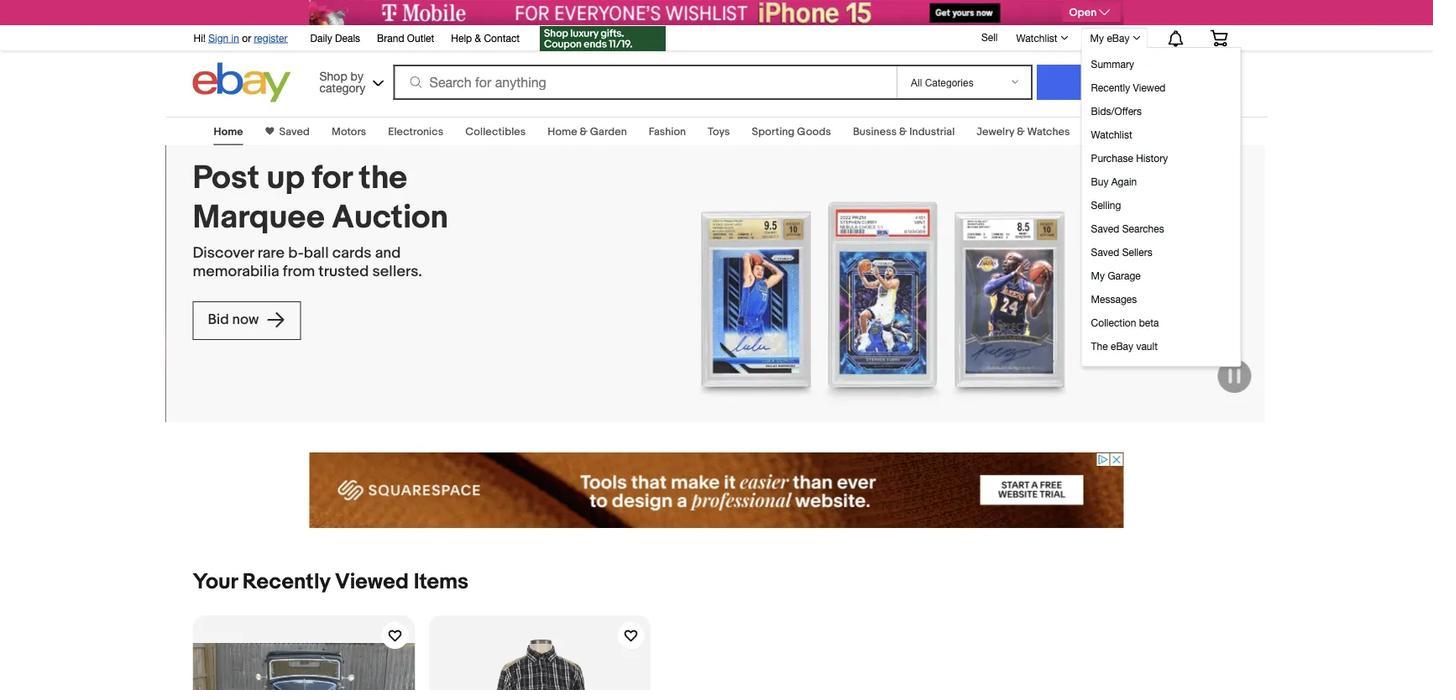 Task type: describe. For each thing, give the bounding box(es) containing it.
saved for saved
[[279, 125, 310, 138]]

collection beta link
[[1087, 311, 1238, 334]]

fashion link
[[649, 125, 686, 138]]

the ebay vault link
[[1087, 334, 1238, 358]]

business & industrial
[[853, 125, 955, 138]]

outlet
[[407, 32, 434, 44]]

bids/offers link
[[1087, 99, 1238, 123]]

sellers.
[[372, 263, 422, 281]]

motors link
[[332, 125, 366, 138]]

purchase history
[[1091, 152, 1168, 164]]

my for my ebay
[[1090, 32, 1104, 44]]

post up for the marquee auction link
[[193, 159, 471, 237]]

industrial
[[909, 125, 955, 138]]

none submit inside the shop by category banner
[[1037, 65, 1178, 100]]

buy again
[[1091, 175, 1137, 187]]

buy again link
[[1087, 170, 1238, 193]]

recently inside post up for the marquee auction main content
[[242, 569, 330, 595]]

the
[[359, 159, 407, 198]]

up
[[267, 159, 305, 198]]

from
[[283, 263, 315, 281]]

ebay inside post up for the marquee auction main content
[[1092, 125, 1116, 138]]

in
[[231, 32, 239, 44]]

bid now
[[208, 311, 262, 329]]

my ebay
[[1090, 32, 1130, 44]]

shop by category
[[319, 69, 365, 94]]

bid now link
[[193, 301, 301, 340]]

sign in link
[[208, 32, 239, 44]]

advertisement region inside post up for the marquee auction main content
[[309, 453, 1124, 528]]

hi! sign in or register
[[194, 32, 288, 44]]

home & garden
[[548, 125, 627, 138]]

saved link
[[274, 125, 310, 138]]

business & industrial link
[[853, 125, 955, 138]]

register
[[254, 32, 288, 44]]

account navigation
[[184, 21, 1241, 367]]

summary
[[1091, 58, 1134, 70]]

and
[[375, 244, 401, 262]]

saved for saved sellers
[[1091, 246, 1119, 258]]

my ebay link
[[1081, 28, 1148, 48]]

recently inside account navigation
[[1091, 81, 1130, 93]]

help & contact
[[451, 32, 520, 44]]

discover
[[193, 244, 254, 262]]

saved searches
[[1091, 222, 1164, 234]]

again
[[1111, 175, 1137, 187]]

contact
[[484, 32, 520, 44]]

home for home
[[214, 125, 243, 138]]

collectibles link
[[465, 125, 526, 138]]

bids/offers
[[1091, 105, 1142, 117]]

sellers
[[1122, 246, 1152, 258]]

saved searches link
[[1087, 217, 1238, 240]]

ebay live
[[1092, 125, 1137, 138]]

1 advertisement region from the top
[[309, 0, 1124, 25]]

sporting
[[752, 125, 795, 138]]

home for home & garden
[[548, 125, 577, 138]]

jewelry
[[977, 125, 1014, 138]]

& for jewelry
[[1017, 125, 1025, 138]]

daily deals link
[[310, 29, 360, 48]]

now
[[232, 311, 259, 329]]

viewed inside account navigation
[[1133, 81, 1166, 93]]

shop
[[319, 69, 347, 83]]

the ebay vault
[[1091, 340, 1158, 352]]

b-
[[288, 244, 304, 262]]

for
[[312, 159, 352, 198]]

business
[[853, 125, 897, 138]]

collectibles
[[465, 125, 526, 138]]

history
[[1136, 152, 1168, 164]]

category
[[319, 81, 365, 94]]

home & garden link
[[548, 125, 627, 138]]

watchlist for left watchlist "link"
[[1016, 32, 1057, 44]]

open button
[[1062, 3, 1120, 22]]

rare
[[257, 244, 285, 262]]

viewed inside post up for the marquee auction main content
[[335, 569, 409, 595]]

auction
[[332, 198, 448, 237]]

watches
[[1027, 125, 1070, 138]]

help & contact link
[[451, 29, 520, 48]]

post
[[193, 159, 259, 198]]

or
[[242, 32, 251, 44]]



Task type: vqa. For each thing, say whether or not it's contained in the screenshot.
View in "View all in Vintage & Antique Jewelry"
no



Task type: locate. For each thing, give the bounding box(es) containing it.
trusted
[[318, 263, 369, 281]]

0 vertical spatial ebay
[[1107, 32, 1130, 44]]

0 vertical spatial viewed
[[1133, 81, 1166, 93]]

toys link
[[708, 125, 730, 138]]

& left garden
[[580, 125, 588, 138]]

post up for the marquee auction discover rare b-ball cards and memorabilia from trusted sellers.
[[193, 159, 448, 281]]

ebay for the
[[1111, 340, 1133, 352]]

my down open button
[[1090, 32, 1104, 44]]

my left the garage
[[1091, 269, 1105, 281]]

ebay
[[1107, 32, 1130, 44], [1092, 125, 1116, 138], [1111, 340, 1133, 352]]

saved
[[279, 125, 310, 138], [1091, 222, 1119, 234], [1091, 246, 1119, 258]]

2 home from the left
[[548, 125, 577, 138]]

memorabilia
[[193, 263, 279, 281]]

& right jewelry
[[1017, 125, 1025, 138]]

brand outlet
[[377, 32, 434, 44]]

0 vertical spatial saved
[[279, 125, 310, 138]]

brand outlet link
[[377, 29, 434, 48]]

sign
[[208, 32, 229, 44]]

purchase
[[1091, 152, 1133, 164]]

0 vertical spatial advertisement region
[[309, 0, 1124, 25]]

my for my garage
[[1091, 269, 1105, 281]]

2 vertical spatial ebay
[[1111, 340, 1133, 352]]

home up post
[[214, 125, 243, 138]]

home
[[214, 125, 243, 138], [548, 125, 577, 138]]

jewelry & watches link
[[977, 125, 1070, 138]]

ebay left live
[[1092, 125, 1116, 138]]

home left garden
[[548, 125, 577, 138]]

my
[[1090, 32, 1104, 44], [1091, 269, 1105, 281]]

purchase history link
[[1087, 146, 1238, 170]]

0 horizontal spatial watchlist
[[1016, 32, 1057, 44]]

bid
[[208, 311, 229, 329]]

ball
[[304, 244, 329, 262]]

buy
[[1091, 175, 1109, 187]]

daily
[[310, 32, 332, 44]]

1 vertical spatial my
[[1091, 269, 1105, 281]]

electronics
[[388, 125, 443, 138]]

& for home
[[580, 125, 588, 138]]

Search for anything text field
[[396, 66, 893, 98]]

garage
[[1108, 269, 1141, 281]]

the
[[1091, 340, 1108, 352]]

viewed
[[1133, 81, 1166, 93], [335, 569, 409, 595]]

sporting goods
[[752, 125, 831, 138]]

saved up my garage
[[1091, 246, 1119, 258]]

your shopping cart image
[[1209, 30, 1229, 46]]

shop by category button
[[312, 63, 387, 99]]

register link
[[254, 32, 288, 44]]

summary link
[[1087, 52, 1238, 76]]

your
[[193, 569, 238, 595]]

1 vertical spatial advertisement region
[[309, 453, 1124, 528]]

garden
[[590, 125, 627, 138]]

2 advertisement region from the top
[[309, 453, 1124, 528]]

watchlist for rightmost watchlist "link"
[[1091, 128, 1132, 140]]

saved for saved searches
[[1091, 222, 1119, 234]]

sell
[[981, 31, 998, 43]]

ebay right the
[[1111, 340, 1133, 352]]

items
[[414, 569, 469, 595]]

1 vertical spatial watchlist
[[1091, 128, 1132, 140]]

1 horizontal spatial watchlist
[[1091, 128, 1132, 140]]

ebay up summary
[[1107, 32, 1130, 44]]

beta
[[1139, 316, 1159, 328]]

selling link
[[1087, 193, 1238, 217]]

jewelry & watches
[[977, 125, 1070, 138]]

searches
[[1122, 222, 1164, 234]]

0 vertical spatial watchlist link
[[1007, 28, 1076, 48]]

1 horizontal spatial home
[[548, 125, 577, 138]]

saved down selling
[[1091, 222, 1119, 234]]

sporting goods link
[[752, 125, 831, 138]]

recently viewed
[[1091, 81, 1166, 93]]

0 horizontal spatial home
[[214, 125, 243, 138]]

& for business
[[899, 125, 907, 138]]

1 horizontal spatial recently
[[1091, 81, 1130, 93]]

0 vertical spatial recently
[[1091, 81, 1130, 93]]

0 vertical spatial my
[[1090, 32, 1104, 44]]

collection
[[1091, 316, 1136, 328]]

0 horizontal spatial viewed
[[335, 569, 409, 595]]

1 vertical spatial recently
[[242, 569, 330, 595]]

messages link
[[1087, 287, 1238, 311]]

toys
[[708, 125, 730, 138]]

fashion
[[649, 125, 686, 138]]

ebay for my
[[1107, 32, 1130, 44]]

& right the business
[[899, 125, 907, 138]]

selling
[[1091, 199, 1121, 211]]

ebay inside my ebay link
[[1107, 32, 1130, 44]]

sell link
[[974, 31, 1005, 43]]

recently right your on the left bottom
[[242, 569, 330, 595]]

viewed up 'bids/offers' link
[[1133, 81, 1166, 93]]

&
[[475, 32, 481, 44], [580, 125, 588, 138], [899, 125, 907, 138], [1017, 125, 1025, 138]]

your recently viewed items
[[193, 569, 469, 595]]

daily deals
[[310, 32, 360, 44]]

hi!
[[194, 32, 206, 44]]

1 horizontal spatial viewed
[[1133, 81, 1166, 93]]

1 horizontal spatial watchlist link
[[1087, 123, 1238, 146]]

watchlist up purchase
[[1091, 128, 1132, 140]]

viewed left items
[[335, 569, 409, 595]]

saved up up
[[279, 125, 310, 138]]

shop by category banner
[[184, 21, 1241, 367]]

1 vertical spatial ebay
[[1092, 125, 1116, 138]]

brand
[[377, 32, 404, 44]]

0 horizontal spatial recently
[[242, 569, 330, 595]]

recently viewed link
[[1087, 76, 1238, 99]]

ebay live link
[[1092, 125, 1137, 138]]

electronics link
[[388, 125, 443, 138]]

vault
[[1136, 340, 1158, 352]]

& right help
[[475, 32, 481, 44]]

watchlist link down open
[[1007, 28, 1076, 48]]

None submit
[[1037, 65, 1178, 100]]

watchlist
[[1016, 32, 1057, 44], [1091, 128, 1132, 140]]

watchlist link up history
[[1087, 123, 1238, 146]]

& for help
[[475, 32, 481, 44]]

get the coupon image
[[540, 26, 666, 51]]

recently down summary
[[1091, 81, 1130, 93]]

collection beta
[[1091, 316, 1159, 328]]

advertisement region
[[309, 0, 1124, 25], [309, 453, 1124, 528]]

1 vertical spatial watchlist link
[[1087, 123, 1238, 146]]

my garage
[[1091, 269, 1141, 281]]

1 vertical spatial viewed
[[335, 569, 409, 595]]

watchlist link
[[1007, 28, 1076, 48], [1087, 123, 1238, 146]]

0 horizontal spatial watchlist link
[[1007, 28, 1076, 48]]

marquee
[[193, 198, 325, 237]]

goods
[[797, 125, 831, 138]]

& inside account navigation
[[475, 32, 481, 44]]

saved sellers
[[1091, 246, 1152, 258]]

1 home from the left
[[214, 125, 243, 138]]

saved sellers link
[[1087, 240, 1238, 264]]

my garage link
[[1087, 264, 1238, 287]]

watchlist right 'sell' link at right top
[[1016, 32, 1057, 44]]

2 vertical spatial saved
[[1091, 246, 1119, 258]]

saved inside post up for the marquee auction main content
[[279, 125, 310, 138]]

0 vertical spatial watchlist
[[1016, 32, 1057, 44]]

open
[[1069, 6, 1097, 19]]

messages
[[1091, 293, 1137, 305]]

post up for the marquee auction main content
[[0, 107, 1433, 690]]

1 vertical spatial saved
[[1091, 222, 1119, 234]]

help
[[451, 32, 472, 44]]

live
[[1118, 125, 1137, 138]]



